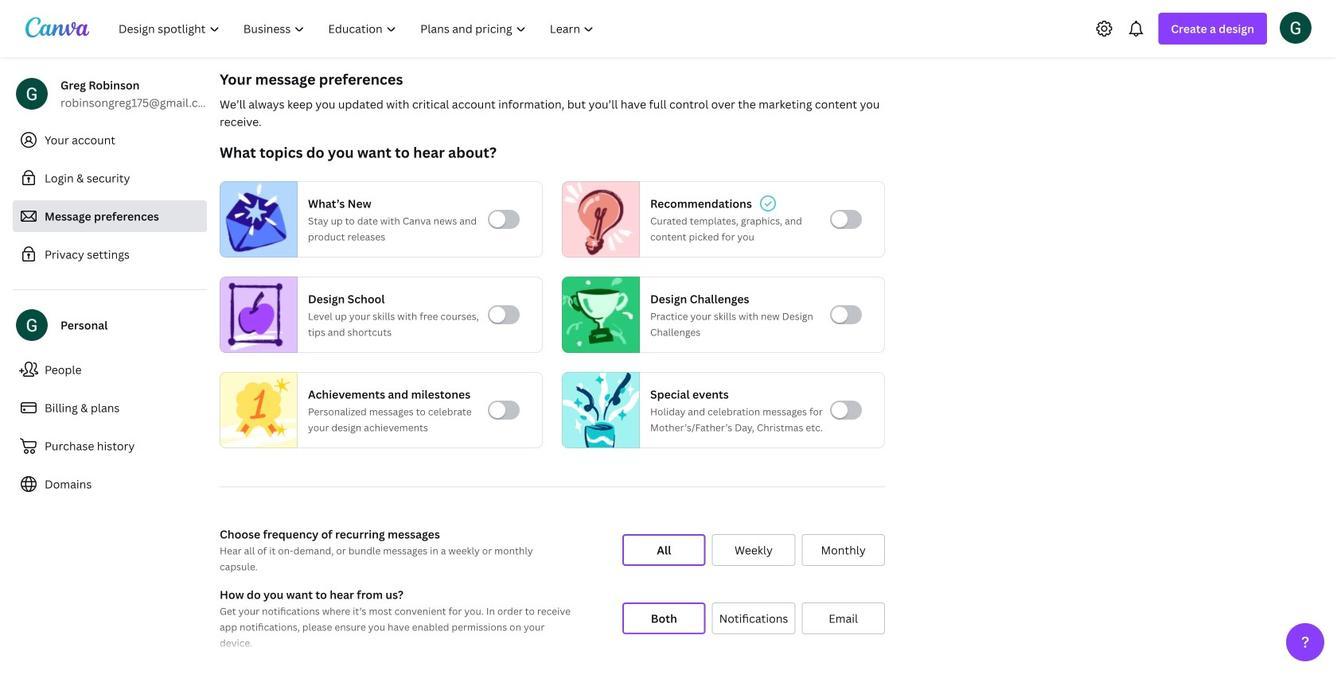 Task type: locate. For each thing, give the bounding box(es) containing it.
greg robinson image
[[1280, 12, 1312, 44]]

None button
[[622, 535, 706, 567], [712, 535, 795, 567], [802, 535, 885, 567], [622, 603, 706, 635], [712, 603, 795, 635], [802, 603, 885, 635], [622, 535, 706, 567], [712, 535, 795, 567], [802, 535, 885, 567], [622, 603, 706, 635], [712, 603, 795, 635], [802, 603, 885, 635]]

topic image
[[220, 181, 291, 258], [563, 181, 633, 258], [220, 277, 291, 353], [563, 277, 633, 353], [220, 369, 297, 452], [563, 369, 639, 452]]

top level navigation element
[[108, 13, 608, 45]]



Task type: vqa. For each thing, say whether or not it's contained in the screenshot.
button
yes



